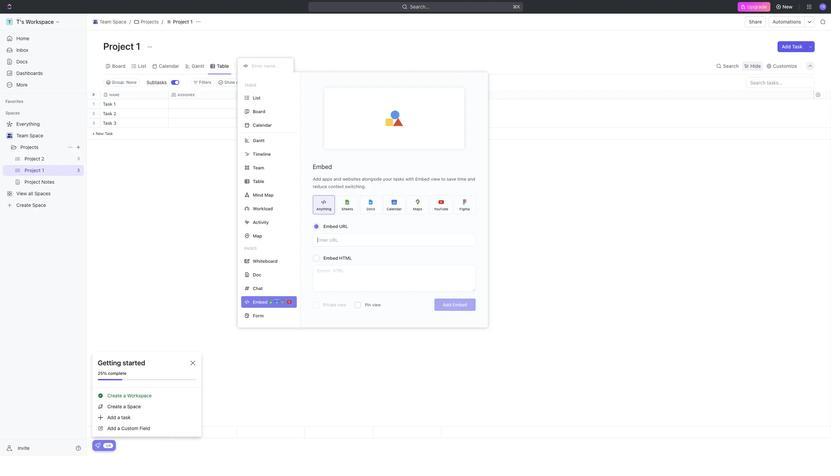 Task type: describe. For each thing, give the bounding box(es) containing it.
0 horizontal spatial table
[[217, 63, 229, 69]]

getting started
[[98, 359, 145, 367]]

2 and from the left
[[468, 176, 476, 182]]

2 vertical spatial team
[[253, 165, 264, 170]]

pin
[[365, 302, 371, 308]]

1 horizontal spatial list
[[253, 95, 261, 100]]

1 vertical spatial project 1
[[103, 41, 143, 52]]

to do cell for ‎task 1
[[237, 99, 305, 108]]

task
[[121, 415, 131, 420]]

automations button
[[770, 17, 805, 27]]

dashboards link
[[3, 68, 84, 79]]

switching.
[[345, 184, 366, 189]]

0 vertical spatial project
[[173, 19, 189, 25]]

share
[[750, 19, 763, 25]]

embed html
[[324, 255, 352, 261]]

subtasks button
[[144, 77, 171, 88]]

favorites
[[5, 99, 23, 104]]

apps
[[323, 176, 333, 182]]

whiteboard
[[253, 258, 278, 264]]

1 2 3
[[93, 102, 95, 125]]

started
[[123, 359, 145, 367]]

form
[[253, 313, 264, 318]]

1 inside press space to select this row. row
[[114, 101, 116, 107]]

chat
[[253, 286, 263, 291]]

home
[[16, 35, 29, 41]]

inbox link
[[3, 45, 84, 56]]

workload
[[253, 206, 273, 211]]

custom
[[121, 426, 138, 431]]

a for task
[[118, 415, 120, 420]]

to inside add apps and websites alongside your tasks with embed view to save time and reduce context switching.
[[442, 176, 446, 182]]

calendar link
[[158, 61, 179, 71]]

to do cell for ‎task 2
[[237, 109, 305, 118]]

dashboards
[[16, 70, 43, 76]]

timeline
[[253, 151, 271, 157]]

spaces
[[5, 110, 20, 116]]

1 vertical spatial calendar
[[253, 122, 272, 128]]

‎task 1
[[103, 101, 116, 107]]

reduce
[[313, 184, 327, 189]]

add task
[[783, 44, 803, 49]]

to for ‎task 1
[[241, 102, 246, 106]]

add embed
[[443, 302, 468, 308]]

task for new task
[[105, 131, 113, 136]]

‎task for ‎task 1
[[103, 101, 112, 107]]

private
[[323, 302, 337, 308]]

0 horizontal spatial board
[[112, 63, 126, 69]]

1 horizontal spatial projects
[[141, 19, 159, 25]]

table link
[[216, 61, 229, 71]]

‎task 2
[[103, 111, 116, 116]]

with
[[406, 176, 414, 182]]

0 horizontal spatial 3
[[93, 121, 95, 125]]

share button
[[746, 16, 767, 27]]

projects inside tree
[[20, 144, 38, 150]]

doc
[[253, 272, 261, 277]]

task for add task
[[793, 44, 803, 49]]

new task
[[96, 131, 113, 136]]

tasks
[[245, 83, 257, 87]]

press space to select this row. row containing ‎task 2
[[101, 109, 442, 119]]

upgrade link
[[738, 2, 771, 12]]

complete
[[108, 371, 126, 376]]

hide button
[[743, 61, 764, 71]]

row group containing 1 2 3
[[87, 99, 101, 140]]

embed for embed html
[[324, 255, 338, 261]]

0 horizontal spatial projects link
[[20, 142, 65, 153]]

docs link
[[3, 56, 84, 67]]

embed inside add apps and websites alongside your tasks with embed view to save time and reduce context switching.
[[416, 176, 430, 182]]

customize button
[[765, 61, 800, 71]]

do for 1
[[247, 102, 253, 106]]

sidebar navigation
[[0, 14, 87, 456]]

field
[[140, 426, 150, 431]]

show
[[225, 80, 235, 85]]

team space inside tree
[[16, 133, 43, 138]]

anything
[[317, 207, 332, 211]]

a for workspace
[[123, 393, 126, 399]]

add a custom field
[[107, 426, 150, 431]]

add for add embed
[[443, 302, 452, 308]]

Enter HTML text field
[[313, 266, 476, 292]]

#
[[92, 92, 95, 97]]

0 horizontal spatial map
[[253, 233, 262, 239]]

task 3
[[103, 120, 116, 126]]

to for task 3
[[241, 121, 246, 126]]

show closed button
[[216, 78, 253, 87]]

inbox
[[16, 47, 28, 53]]

pages
[[245, 246, 257, 251]]

team inside tree
[[16, 133, 28, 138]]

1 horizontal spatial board
[[253, 109, 266, 114]]

create for create a space
[[107, 404, 122, 410]]

tasks
[[394, 176, 405, 182]]

search
[[724, 63, 739, 69]]

to do for ‎task 2
[[241, 112, 253, 116]]

press space to select this row. row containing 1
[[87, 99, 101, 109]]

1 horizontal spatial projects link
[[132, 18, 161, 26]]

Search tasks... text field
[[747, 77, 815, 88]]

‎task for ‎task 2
[[103, 111, 112, 116]]

add apps and websites alongside your tasks with embed view to save time and reduce context switching.
[[313, 176, 476, 189]]

grid containing ‎task 1
[[87, 91, 832, 439]]

view inside add apps and websites alongside your tasks with embed view to save time and reduce context switching.
[[431, 176, 441, 182]]

docs inside sidebar 'navigation'
[[16, 59, 28, 64]]

activity
[[253, 219, 269, 225]]

team space link inside tree
[[16, 130, 83, 141]]

to do cell for task 3
[[237, 118, 305, 128]]

upgrade
[[748, 4, 768, 10]]

view
[[247, 63, 257, 69]]

Enter name... field
[[251, 63, 288, 69]]

show closed
[[225, 80, 249, 85]]

hide
[[751, 63, 761, 69]]

create for create a workspace
[[107, 393, 122, 399]]

create a space
[[107, 404, 141, 410]]

websites
[[343, 176, 361, 182]]

embed inside button
[[453, 302, 468, 308]]

add for add apps and websites alongside your tasks with embed view to save time and reduce context switching.
[[313, 176, 321, 182]]

html
[[339, 255, 352, 261]]

time
[[458, 176, 467, 182]]

customize
[[774, 63, 798, 69]]

view for private view
[[338, 302, 347, 308]]

1 horizontal spatial team space link
[[91, 18, 128, 26]]

alongside
[[362, 176, 382, 182]]



Task type: locate. For each thing, give the bounding box(es) containing it.
0 vertical spatial board
[[112, 63, 126, 69]]

1 vertical spatial to do
[[241, 112, 253, 116]]

0 vertical spatial team
[[100, 19, 111, 25]]

new button
[[774, 1, 797, 12]]

0 horizontal spatial space
[[30, 133, 43, 138]]

new
[[783, 4, 793, 10], [96, 131, 104, 136]]

1 to do cell from the top
[[237, 99, 305, 108]]

0 vertical spatial create
[[107, 393, 122, 399]]

2 horizontal spatial space
[[127, 404, 141, 410]]

‎task
[[103, 101, 112, 107], [103, 111, 112, 116]]

0 horizontal spatial team space
[[16, 133, 43, 138]]

0 horizontal spatial team space link
[[16, 130, 83, 141]]

0 horizontal spatial calendar
[[159, 63, 179, 69]]

1 to do from the top
[[241, 102, 253, 106]]

1 vertical spatial board
[[253, 109, 266, 114]]

tree inside sidebar 'navigation'
[[3, 119, 84, 211]]

1 vertical spatial user group image
[[7, 134, 12, 138]]

1 horizontal spatial view
[[372, 302, 381, 308]]

team space
[[100, 19, 126, 25], [16, 133, 43, 138]]

2 vertical spatial calendar
[[387, 207, 402, 211]]

private view
[[323, 302, 347, 308]]

1 horizontal spatial 3
[[114, 120, 116, 126]]

0 horizontal spatial and
[[334, 176, 341, 182]]

1 vertical spatial map
[[253, 233, 262, 239]]

project 1 link
[[165, 18, 194, 26]]

1 horizontal spatial team
[[100, 19, 111, 25]]

2 horizontal spatial view
[[431, 176, 441, 182]]

1 inside 1 2 3
[[93, 102, 95, 106]]

row group containing ‎task 1
[[101, 99, 442, 140]]

view for pin view
[[372, 302, 381, 308]]

table up mind
[[253, 179, 264, 184]]

projects link
[[132, 18, 161, 26], [20, 142, 65, 153]]

0 horizontal spatial project 1
[[103, 41, 143, 52]]

25% complete
[[98, 371, 126, 376]]

1 vertical spatial ‎task
[[103, 111, 112, 116]]

2 vertical spatial task
[[105, 131, 113, 136]]

add for add a task
[[107, 415, 116, 420]]

board link
[[111, 61, 126, 71]]

create up create a space
[[107, 393, 122, 399]]

add a task
[[107, 415, 131, 420]]

new for new
[[783, 4, 793, 10]]

row
[[101, 91, 442, 99]]

0 vertical spatial project 1
[[173, 19, 193, 25]]

1 create from the top
[[107, 393, 122, 399]]

invite
[[18, 445, 30, 451]]

url
[[339, 224, 348, 229]]

2 do from the top
[[247, 112, 253, 116]]

2 inside 1 2 3
[[93, 111, 95, 116]]

1 vertical spatial space
[[30, 133, 43, 138]]

0 vertical spatial team space
[[100, 19, 126, 25]]

view button
[[238, 58, 260, 74]]

a down add a task
[[118, 426, 120, 431]]

2 vertical spatial to do cell
[[237, 118, 305, 128]]

add embed button
[[435, 299, 476, 311]]

do for 2
[[247, 112, 253, 116]]

0 vertical spatial list
[[138, 63, 146, 69]]

onboarding checklist button element
[[95, 443, 101, 448]]

new down the task 3
[[96, 131, 104, 136]]

2 vertical spatial space
[[127, 404, 141, 410]]

create a workspace
[[107, 393, 152, 399]]

1 horizontal spatial table
[[253, 179, 264, 184]]

0 vertical spatial user group image
[[93, 20, 98, 24]]

1 / from the left
[[130, 19, 131, 25]]

1 horizontal spatial space
[[113, 19, 126, 25]]

view button
[[238, 61, 260, 71]]

1 do from the top
[[247, 102, 253, 106]]

1 and from the left
[[334, 176, 341, 182]]

0 vertical spatial do
[[247, 102, 253, 106]]

mind map
[[253, 192, 274, 198]]

and up context
[[334, 176, 341, 182]]

add for add a custom field
[[107, 426, 116, 431]]

cell
[[169, 99, 237, 108], [305, 99, 373, 108], [169, 109, 237, 118], [305, 109, 373, 118], [169, 118, 237, 128], [305, 118, 373, 128]]

0 horizontal spatial docs
[[16, 59, 28, 64]]

task inside 'add task' button
[[793, 44, 803, 49]]

project
[[173, 19, 189, 25], [103, 41, 134, 52]]

mind
[[253, 192, 263, 198]]

1
[[190, 19, 193, 25], [136, 41, 141, 52], [114, 101, 116, 107], [93, 102, 95, 106]]

1 vertical spatial create
[[107, 404, 122, 410]]

2 for 1
[[93, 111, 95, 116]]

1 vertical spatial list
[[253, 95, 261, 100]]

user group image inside team space 'link'
[[93, 20, 98, 24]]

1 ‎task from the top
[[103, 101, 112, 107]]

docs right sheets
[[367, 207, 375, 211]]

0 vertical spatial ‎task
[[103, 101, 112, 107]]

2 left ‎task 2
[[93, 111, 95, 116]]

maps
[[414, 207, 423, 211]]

view right the pin
[[372, 302, 381, 308]]

project 1
[[173, 19, 193, 25], [103, 41, 143, 52]]

2 horizontal spatial calendar
[[387, 207, 402, 211]]

1 horizontal spatial and
[[468, 176, 476, 182]]

1 vertical spatial to do cell
[[237, 109, 305, 118]]

user group image
[[93, 20, 98, 24], [7, 134, 12, 138]]

2 create from the top
[[107, 404, 122, 410]]

to
[[241, 102, 246, 106], [241, 112, 246, 116], [241, 121, 246, 126], [442, 176, 446, 182]]

a for custom
[[118, 426, 120, 431]]

1/4
[[106, 444, 111, 448]]

0 vertical spatial new
[[783, 4, 793, 10]]

row group
[[87, 99, 101, 140], [101, 99, 442, 140], [814, 99, 831, 140], [814, 427, 831, 438]]

0 vertical spatial space
[[113, 19, 126, 25]]

0 vertical spatial map
[[265, 192, 274, 198]]

0 horizontal spatial team
[[16, 133, 28, 138]]

calendar
[[159, 63, 179, 69], [253, 122, 272, 128], [387, 207, 402, 211]]

2 to do from the top
[[241, 112, 253, 116]]

2 inside press space to select this row. row
[[114, 111, 116, 116]]

team
[[100, 19, 111, 25], [16, 133, 28, 138], [253, 165, 264, 170]]

new inside button
[[783, 4, 793, 10]]

1 vertical spatial gantt
[[253, 138, 265, 143]]

0 horizontal spatial view
[[338, 302, 347, 308]]

0 horizontal spatial 2
[[93, 111, 95, 116]]

0 vertical spatial projects link
[[132, 18, 161, 26]]

1 horizontal spatial team space
[[100, 19, 126, 25]]

1 vertical spatial docs
[[367, 207, 375, 211]]

grid
[[87, 91, 832, 439]]

create
[[107, 393, 122, 399], [107, 404, 122, 410]]

to do for ‎task 1
[[241, 102, 253, 106]]

new for new task
[[96, 131, 104, 136]]

1 horizontal spatial map
[[265, 192, 274, 198]]

1 vertical spatial team space link
[[16, 130, 83, 141]]

context
[[329, 184, 344, 189]]

list down the tasks
[[253, 95, 261, 100]]

task down the task 3
[[105, 131, 113, 136]]

task down ‎task 2
[[103, 120, 112, 126]]

task inside press space to select this row. row
[[103, 120, 112, 126]]

0 vertical spatial docs
[[16, 59, 28, 64]]

table
[[217, 63, 229, 69], [253, 179, 264, 184]]

0 horizontal spatial /
[[130, 19, 131, 25]]

calendar left maps
[[387, 207, 402, 211]]

create up add a task
[[107, 404, 122, 410]]

1 horizontal spatial user group image
[[93, 20, 98, 24]]

a left task
[[118, 415, 120, 420]]

onboarding checklist button image
[[95, 443, 101, 448]]

tree
[[3, 119, 84, 211]]

automations
[[773, 19, 802, 25]]

2 up the task 3
[[114, 111, 116, 116]]

figma
[[460, 207, 470, 211]]

space inside tree
[[30, 133, 43, 138]]

add task button
[[778, 41, 807, 52]]

1 horizontal spatial project 1
[[173, 19, 193, 25]]

0 vertical spatial gantt
[[192, 63, 204, 69]]

3 inside press space to select this row. row
[[114, 120, 116, 126]]

1 vertical spatial projects
[[20, 144, 38, 150]]

2 vertical spatial do
[[247, 121, 253, 126]]

add inside add apps and websites alongside your tasks with embed view to save time and reduce context switching.
[[313, 176, 321, 182]]

press space to select this row. row containing 2
[[87, 109, 101, 118]]

a up create a space
[[123, 393, 126, 399]]

3 do from the top
[[247, 121, 253, 126]]

map down the activity
[[253, 233, 262, 239]]

0 horizontal spatial list
[[138, 63, 146, 69]]

1 horizontal spatial /
[[162, 19, 163, 25]]

Enter URL text field
[[313, 234, 476, 246]]

3
[[114, 120, 116, 126], [93, 121, 95, 125]]

tree containing team space
[[3, 119, 84, 211]]

0 horizontal spatial projects
[[20, 144, 38, 150]]

closed
[[236, 80, 249, 85]]

0 horizontal spatial user group image
[[7, 134, 12, 138]]

list
[[138, 63, 146, 69], [253, 95, 261, 100]]

press space to select this row. row containing 3
[[87, 118, 101, 128]]

3 to do from the top
[[241, 121, 253, 126]]

user group image inside tree
[[7, 134, 12, 138]]

and right time
[[468, 176, 476, 182]]

0 horizontal spatial new
[[96, 131, 104, 136]]

press space to select this row. row
[[87, 99, 101, 109], [101, 99, 442, 110], [87, 109, 101, 118], [101, 109, 442, 119], [87, 118, 101, 128], [101, 118, 442, 129], [101, 427, 442, 439]]

0 vertical spatial to do cell
[[237, 99, 305, 108]]

docs
[[16, 59, 28, 64], [367, 207, 375, 211]]

list up the subtasks button
[[138, 63, 146, 69]]

‎task down ‎task 1 at the top of page
[[103, 111, 112, 116]]

gantt link
[[191, 61, 204, 71]]

2 / from the left
[[162, 19, 163, 25]]

search...
[[410, 4, 430, 10]]

task up customize
[[793, 44, 803, 49]]

board left list link
[[112, 63, 126, 69]]

1 vertical spatial team
[[16, 133, 28, 138]]

press space to select this row. row containing ‎task 1
[[101, 99, 442, 110]]

2
[[114, 111, 116, 116], [93, 111, 95, 116]]

to do cell
[[237, 99, 305, 108], [237, 109, 305, 118], [237, 118, 305, 128]]

embed for embed url
[[324, 224, 338, 229]]

space
[[113, 19, 126, 25], [30, 133, 43, 138], [127, 404, 141, 410]]

sheets
[[342, 207, 353, 211]]

embed url
[[324, 224, 348, 229]]

a up task
[[123, 404, 126, 410]]

gantt left table link on the top of page
[[192, 63, 204, 69]]

getting
[[98, 359, 121, 367]]

embed for embed
[[313, 163, 332, 171]]

board down the tasks
[[253, 109, 266, 114]]

0 vertical spatial task
[[793, 44, 803, 49]]

1 horizontal spatial project
[[173, 19, 189, 25]]

projects
[[141, 19, 159, 25], [20, 144, 38, 150]]

home link
[[3, 33, 84, 44]]

gantt up timeline
[[253, 138, 265, 143]]

press space to select this row. row containing task 3
[[101, 118, 442, 129]]

1 vertical spatial project
[[103, 41, 134, 52]]

map right mind
[[265, 192, 274, 198]]

1 horizontal spatial new
[[783, 4, 793, 10]]

1 vertical spatial table
[[253, 179, 264, 184]]

0 vertical spatial projects
[[141, 19, 159, 25]]

1 vertical spatial do
[[247, 112, 253, 116]]

2 ‎task from the top
[[103, 111, 112, 116]]

youtube
[[434, 207, 449, 211]]

calendar up the subtasks button
[[159, 63, 179, 69]]

workspace
[[127, 393, 152, 399]]

add for add task
[[783, 44, 792, 49]]

to for ‎task 2
[[241, 112, 246, 116]]

1 vertical spatial new
[[96, 131, 104, 136]]

‎task up ‎task 2
[[103, 101, 112, 107]]

pin view
[[365, 302, 381, 308]]

0 horizontal spatial gantt
[[192, 63, 204, 69]]

2 to do cell from the top
[[237, 109, 305, 118]]

a
[[123, 393, 126, 399], [123, 404, 126, 410], [118, 415, 120, 420], [118, 426, 120, 431]]

table up show
[[217, 63, 229, 69]]

1 vertical spatial team space
[[16, 133, 43, 138]]

2 for ‎task
[[114, 111, 116, 116]]

your
[[383, 176, 392, 182]]

do for 3
[[247, 121, 253, 126]]

calendar up timeline
[[253, 122, 272, 128]]

gantt
[[192, 63, 204, 69], [253, 138, 265, 143]]

1 horizontal spatial calendar
[[253, 122, 272, 128]]

3 down ‎task 2
[[114, 120, 116, 126]]

0 horizontal spatial project
[[103, 41, 134, 52]]

2 vertical spatial to do
[[241, 121, 253, 126]]

25%
[[98, 371, 107, 376]]

0 vertical spatial to do
[[241, 102, 253, 106]]

3 left the task 3
[[93, 121, 95, 125]]

new up automations on the top of the page
[[783, 4, 793, 10]]

do
[[247, 102, 253, 106], [247, 112, 253, 116], [247, 121, 253, 126]]

embed
[[313, 163, 332, 171], [416, 176, 430, 182], [324, 224, 338, 229], [324, 255, 338, 261], [453, 302, 468, 308]]

⌘k
[[513, 4, 521, 10]]

to do for task 3
[[241, 121, 253, 126]]

add inside button
[[783, 44, 792, 49]]

save
[[447, 176, 457, 182]]

1 horizontal spatial docs
[[367, 207, 375, 211]]

1 horizontal spatial gantt
[[253, 138, 265, 143]]

1 vertical spatial task
[[103, 120, 112, 126]]

/
[[130, 19, 131, 25], [162, 19, 163, 25]]

add inside button
[[443, 302, 452, 308]]

to do
[[241, 102, 253, 106], [241, 112, 253, 116], [241, 121, 253, 126]]

0 vertical spatial table
[[217, 63, 229, 69]]

0 vertical spatial calendar
[[159, 63, 179, 69]]

a for space
[[123, 404, 126, 410]]

subtasks
[[147, 79, 167, 85]]

view right private
[[338, 302, 347, 308]]

board
[[112, 63, 126, 69], [253, 109, 266, 114]]

3 to do cell from the top
[[237, 118, 305, 128]]

1 vertical spatial projects link
[[20, 142, 65, 153]]

1 horizontal spatial 2
[[114, 111, 116, 116]]

view left save
[[431, 176, 441, 182]]

favorites button
[[3, 98, 26, 106]]

search button
[[715, 61, 741, 71]]

docs down inbox
[[16, 59, 28, 64]]

0 vertical spatial team space link
[[91, 18, 128, 26]]

and
[[334, 176, 341, 182], [468, 176, 476, 182]]

close image
[[191, 361, 195, 366]]

2 horizontal spatial team
[[253, 165, 264, 170]]



Task type: vqa. For each thing, say whether or not it's contained in the screenshot.
the leftmost the Projects
yes



